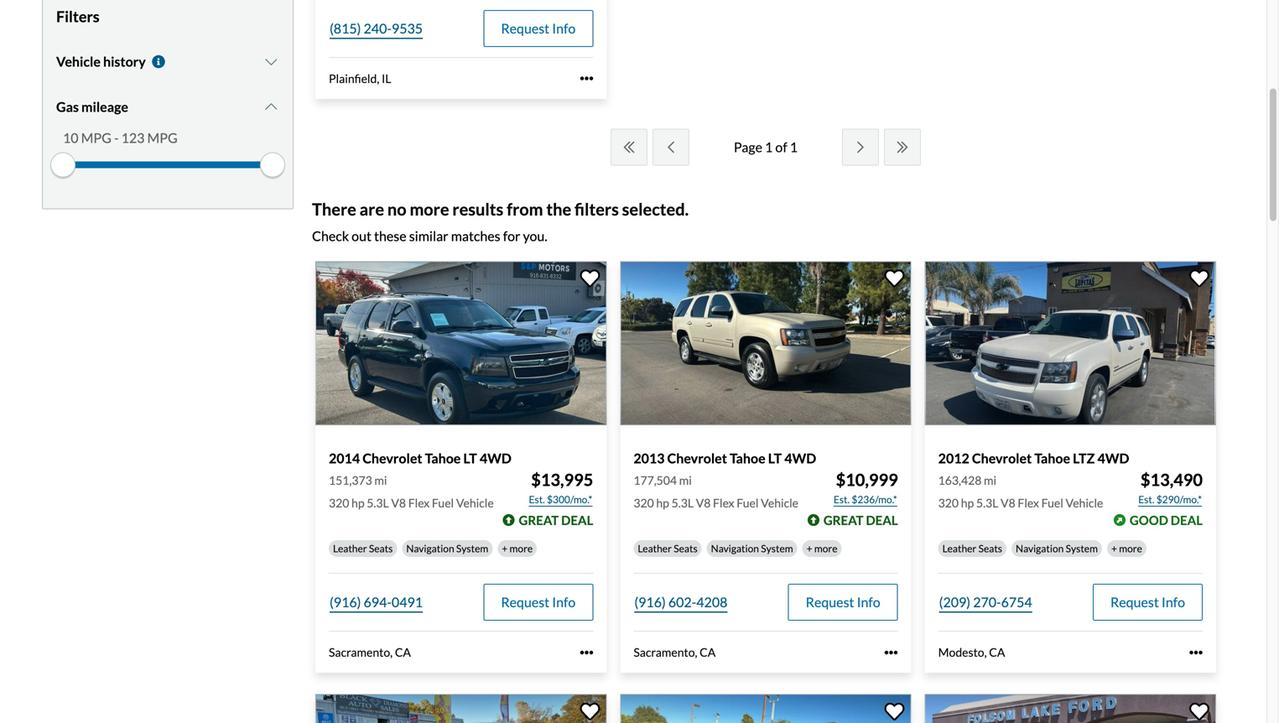 Task type: locate. For each thing, give the bounding box(es) containing it.
3 + from the left
[[1112, 543, 1118, 555]]

(916) 694-0491 button
[[329, 584, 424, 621]]

1 tahoe from the left
[[425, 450, 461, 466]]

est. down "$10,999" at the bottom
[[834, 493, 850, 506]]

sacramento, ca down the (916) 694-0491 button
[[329, 645, 411, 660]]

leather seats
[[333, 543, 393, 555], [638, 543, 698, 555], [943, 543, 1003, 555]]

+ more
[[502, 543, 533, 555], [807, 543, 838, 555], [1112, 543, 1143, 555]]

1 leather seats from the left
[[333, 543, 393, 555]]

2014 chevrolet tahoe lt 4wd
[[329, 450, 512, 466]]

gas
[[56, 98, 79, 115]]

est. inside $10,999 est. $236/mo.*
[[834, 493, 850, 506]]

1 horizontal spatial deal
[[866, 513, 898, 528]]

2 tahoe from the left
[[730, 450, 766, 466]]

0 horizontal spatial est.
[[529, 493, 545, 506]]

fuel
[[432, 496, 454, 510], [737, 496, 759, 510], [1042, 496, 1064, 510]]

mpg left - at the top left of the page
[[81, 130, 112, 146]]

fuel for $10,999
[[737, 496, 759, 510]]

ca for $10,999
[[700, 645, 716, 660]]

2 + more from the left
[[807, 543, 838, 555]]

2 horizontal spatial fuel
[[1042, 496, 1064, 510]]

3 seats from the left
[[979, 543, 1003, 555]]

1 horizontal spatial leather
[[638, 543, 672, 555]]

1 hp from the left
[[352, 496, 365, 510]]

1 right of
[[790, 139, 798, 155]]

0 horizontal spatial leather
[[333, 543, 367, 555]]

leather seats up (209) 270-6754
[[943, 543, 1003, 555]]

2 mi from the left
[[679, 473, 692, 488]]

1 chevron down image from the top
[[263, 55, 279, 68]]

mi right the 177,504
[[679, 473, 692, 488]]

1 5.3l from the left
[[367, 496, 389, 510]]

2 flex from the left
[[713, 496, 735, 510]]

0 horizontal spatial +
[[502, 543, 508, 555]]

320 down 163,428
[[939, 496, 959, 510]]

1 horizontal spatial system
[[761, 543, 793, 555]]

3 flex from the left
[[1018, 496, 1040, 510]]

deal down $290/mo.*
[[1171, 513, 1203, 528]]

151,373 mi 320 hp 5.3l v8 flex fuel vehicle
[[329, 473, 494, 510]]

2 system from the left
[[761, 543, 793, 555]]

5.3l down the 177,504
[[672, 496, 694, 510]]

chevron down image for "vehicle history" dropdown button
[[263, 55, 279, 68]]

3 mi from the left
[[984, 473, 997, 488]]

5.3l down 163,428
[[977, 496, 999, 510]]

ellipsis h image
[[580, 72, 594, 85], [885, 646, 898, 659], [1190, 646, 1203, 659]]

2 4wd from the left
[[785, 450, 817, 466]]

2 horizontal spatial tahoe
[[1035, 450, 1071, 466]]

320 for $10,999
[[634, 496, 654, 510]]

1 deal from the left
[[561, 513, 594, 528]]

5.3l
[[367, 496, 389, 510], [672, 496, 694, 510], [977, 496, 999, 510]]

0 horizontal spatial sacramento,
[[329, 645, 393, 660]]

+ more down est. $236/mo.* button
[[807, 543, 838, 555]]

1 + more from the left
[[502, 543, 533, 555]]

0 horizontal spatial leather seats
[[333, 543, 393, 555]]

seats up '270-'
[[979, 543, 1003, 555]]

sacramento, ca down the "(916) 602-4208" button on the bottom
[[634, 645, 716, 660]]

2 horizontal spatial hp
[[961, 496, 974, 510]]

2 leather from the left
[[638, 543, 672, 555]]

2 horizontal spatial mi
[[984, 473, 997, 488]]

ca
[[395, 645, 411, 660], [700, 645, 716, 660], [990, 645, 1006, 660]]

flex down the 2012 chevrolet tahoe ltz 4wd
[[1018, 496, 1040, 510]]

request info button
[[484, 10, 594, 47], [484, 584, 594, 621], [788, 584, 898, 621], [1093, 584, 1203, 621]]

1 horizontal spatial navigation
[[711, 543, 759, 555]]

page 1 of 1
[[734, 139, 798, 155]]

2 lt from the left
[[768, 450, 782, 466]]

navigation system up 0491
[[406, 543, 489, 555]]

2 deal from the left
[[866, 513, 898, 528]]

2 5.3l from the left
[[672, 496, 694, 510]]

leather seats for $13,490
[[943, 543, 1003, 555]]

+ more down est. $300/mo.* button
[[502, 543, 533, 555]]

1 sacramento, from the left
[[329, 645, 393, 660]]

0 horizontal spatial 5.3l
[[367, 496, 389, 510]]

vehicle down 2014 chevrolet tahoe lt 4wd
[[456, 496, 494, 510]]

hp down 151,373
[[352, 496, 365, 510]]

0491
[[392, 594, 423, 610]]

5.3l for $13,490
[[977, 496, 999, 510]]

from
[[507, 199, 543, 219]]

system
[[456, 543, 489, 555], [761, 543, 793, 555], [1066, 543, 1098, 555]]

flex inside 177,504 mi 320 hp 5.3l v8 flex fuel vehicle
[[713, 496, 735, 510]]

1 leather from the left
[[333, 543, 367, 555]]

chevrolet
[[363, 450, 423, 466], [668, 450, 727, 466], [972, 450, 1032, 466]]

0 horizontal spatial navigation system
[[406, 543, 489, 555]]

request info for $10,999
[[806, 594, 881, 610]]

1 ca from the left
[[395, 645, 411, 660]]

lt for $13,995
[[464, 450, 477, 466]]

(916) left 602-
[[635, 594, 666, 610]]

1 left of
[[765, 139, 773, 155]]

navigation system for $13,995
[[406, 543, 489, 555]]

tahoe up 177,504 mi 320 hp 5.3l v8 flex fuel vehicle
[[730, 450, 766, 466]]

1 lt from the left
[[464, 450, 477, 466]]

0 horizontal spatial ca
[[395, 645, 411, 660]]

vehicle down filters
[[56, 53, 101, 70]]

leather up the (916) 694-0491
[[333, 543, 367, 555]]

more down good
[[1120, 543, 1143, 555]]

request info button for $10,999
[[788, 584, 898, 621]]

2 horizontal spatial navigation system
[[1016, 543, 1098, 555]]

navigation for $10,999
[[711, 543, 759, 555]]

deal down the $236/mo.*
[[866, 513, 898, 528]]

navigation system up 6754
[[1016, 543, 1098, 555]]

vehicle history
[[56, 53, 146, 70]]

2 horizontal spatial 5.3l
[[977, 496, 999, 510]]

(916) 602-4208 button
[[634, 584, 729, 621]]

hp down the 177,504
[[657, 496, 670, 510]]

1 navigation system from the left
[[406, 543, 489, 555]]

0 horizontal spatial v8
[[391, 496, 406, 510]]

leather seats up the (916) 694-0491
[[333, 543, 393, 555]]

1 horizontal spatial navigation system
[[711, 543, 793, 555]]

more inside there are no more results from the filters selected. check out these similar matches for you.
[[410, 199, 449, 219]]

2 horizontal spatial v8
[[1001, 496, 1016, 510]]

0 vertical spatial chevron down image
[[263, 55, 279, 68]]

vehicle down 'ltz'
[[1066, 496, 1104, 510]]

2 sacramento, from the left
[[634, 645, 698, 660]]

3 ca from the left
[[990, 645, 1006, 660]]

fuel down 2013 chevrolet tahoe lt 4wd
[[737, 496, 759, 510]]

vehicle for $13,995
[[456, 496, 494, 510]]

1 horizontal spatial lt
[[768, 450, 782, 466]]

v8 for $13,490
[[1001, 496, 1016, 510]]

3 est. from the left
[[1139, 493, 1155, 506]]

1 horizontal spatial great deal
[[824, 513, 898, 528]]

0 horizontal spatial 1
[[765, 139, 773, 155]]

fuel inside 177,504 mi 320 hp 5.3l v8 flex fuel vehicle
[[737, 496, 759, 510]]

fuel inside 163,428 mi 320 hp 5.3l v8 flex fuel vehicle
[[1042, 496, 1064, 510]]

hp inside 151,373 mi 320 hp 5.3l v8 flex fuel vehicle
[[352, 496, 365, 510]]

request
[[501, 20, 550, 36], [501, 594, 550, 610], [806, 594, 855, 610], [1111, 594, 1160, 610]]

1 great from the left
[[519, 513, 559, 528]]

flex for $10,999
[[713, 496, 735, 510]]

0 horizontal spatial sacramento, ca
[[329, 645, 411, 660]]

5.3l inside 151,373 mi 320 hp 5.3l v8 flex fuel vehicle
[[367, 496, 389, 510]]

ca right modesto,
[[990, 645, 1006, 660]]

ca down 0491
[[395, 645, 411, 660]]

1 320 from the left
[[329, 496, 349, 510]]

vehicle for $10,999
[[761, 496, 799, 510]]

more down est. $236/mo.* button
[[815, 543, 838, 555]]

est. for $13,995
[[529, 493, 545, 506]]

v8 inside 151,373 mi 320 hp 5.3l v8 flex fuel vehicle
[[391, 496, 406, 510]]

4wd
[[480, 450, 512, 466], [785, 450, 817, 466], [1098, 450, 1130, 466]]

page
[[734, 139, 763, 155]]

seats up the 694-
[[369, 543, 393, 555]]

3 chevrolet from the left
[[972, 450, 1032, 466]]

2 chevrolet from the left
[[668, 450, 727, 466]]

2 navigation system from the left
[[711, 543, 793, 555]]

0 horizontal spatial + more
[[502, 543, 533, 555]]

1 system from the left
[[456, 543, 489, 555]]

chevrolet up 177,504 mi 320 hp 5.3l v8 flex fuel vehicle
[[668, 450, 727, 466]]

flex for $13,490
[[1018, 496, 1040, 510]]

2013 chevrolet tahoe lt 4wd
[[634, 450, 817, 466]]

(916) inside button
[[635, 594, 666, 610]]

vehicle down 2013 chevrolet tahoe lt 4wd
[[761, 496, 799, 510]]

chevrolet for $10,999
[[668, 450, 727, 466]]

lt up 177,504 mi 320 hp 5.3l v8 flex fuel vehicle
[[768, 450, 782, 466]]

2 (916) from the left
[[635, 594, 666, 610]]

3 v8 from the left
[[1001, 496, 1016, 510]]

mi right 163,428
[[984, 473, 997, 488]]

1 horizontal spatial 1
[[790, 139, 798, 155]]

2 navigation from the left
[[711, 543, 759, 555]]

1 horizontal spatial 5.3l
[[672, 496, 694, 510]]

1 navigation from the left
[[406, 543, 454, 555]]

1 + from the left
[[502, 543, 508, 555]]

1 horizontal spatial ellipsis h image
[[885, 646, 898, 659]]

system down 163,428 mi 320 hp 5.3l v8 flex fuel vehicle
[[1066, 543, 1098, 555]]

leather for $13,995
[[333, 543, 367, 555]]

request info for $13,995
[[501, 594, 576, 610]]

v8 down 2013 chevrolet tahoe lt 4wd
[[696, 496, 711, 510]]

lt up 151,373 mi 320 hp 5.3l v8 flex fuel vehicle
[[464, 450, 477, 466]]

sacramento, down the "(916) 602-4208" button on the bottom
[[634, 645, 698, 660]]

hp inside 163,428 mi 320 hp 5.3l v8 flex fuel vehicle
[[961, 496, 974, 510]]

system for $10,999
[[761, 543, 793, 555]]

gas mileage
[[56, 98, 128, 115]]

mpg right "123" at the left of the page
[[147, 130, 178, 146]]

white 2012 chevrolet tahoe ltz 4wd suv / crossover four-wheel drive 6-speed automatic overdrive image
[[925, 261, 1217, 425]]

1 horizontal spatial +
[[807, 543, 813, 555]]

seats for $13,490
[[979, 543, 1003, 555]]

2 great from the left
[[824, 513, 864, 528]]

3 hp from the left
[[961, 496, 974, 510]]

sacramento, ca
[[329, 645, 411, 660], [634, 645, 716, 660]]

1 vertical spatial chevron down image
[[263, 100, 279, 114]]

hp inside 177,504 mi 320 hp 5.3l v8 flex fuel vehicle
[[657, 496, 670, 510]]

of
[[776, 139, 788, 155]]

hp
[[352, 496, 365, 510], [657, 496, 670, 510], [961, 496, 974, 510]]

1 great deal from the left
[[519, 513, 594, 528]]

deal
[[561, 513, 594, 528], [866, 513, 898, 528], [1171, 513, 1203, 528]]

0 horizontal spatial navigation
[[406, 543, 454, 555]]

1 horizontal spatial sacramento, ca
[[634, 645, 716, 660]]

(916) left the 694-
[[330, 594, 361, 610]]

2 horizontal spatial navigation
[[1016, 543, 1064, 555]]

great down est. $236/mo.* button
[[824, 513, 864, 528]]

flex for $13,995
[[408, 496, 430, 510]]

(916)
[[330, 594, 361, 610], [635, 594, 666, 610]]

fuel down the 2012 chevrolet tahoe ltz 4wd
[[1042, 496, 1064, 510]]

0 horizontal spatial seats
[[369, 543, 393, 555]]

(916) inside button
[[330, 594, 361, 610]]

320 for $13,995
[[329, 496, 349, 510]]

est. for $13,490
[[1139, 493, 1155, 506]]

navigation system up 4208
[[711, 543, 793, 555]]

seats up 602-
[[674, 543, 698, 555]]

1 horizontal spatial fuel
[[737, 496, 759, 510]]

1
[[765, 139, 773, 155], [790, 139, 798, 155]]

sacramento, for $13,995
[[329, 645, 393, 660]]

3 fuel from the left
[[1042, 496, 1064, 510]]

177,504
[[634, 473, 677, 488]]

info
[[552, 20, 576, 36], [552, 594, 576, 610], [857, 594, 881, 610], [1162, 594, 1186, 610]]

0 horizontal spatial mi
[[375, 473, 387, 488]]

3 deal from the left
[[1171, 513, 1203, 528]]

info for $13,490
[[1162, 594, 1186, 610]]

151,373
[[329, 473, 372, 488]]

more for $13,995
[[510, 543, 533, 555]]

2 seats from the left
[[674, 543, 698, 555]]

system down 151,373 mi 320 hp 5.3l v8 flex fuel vehicle
[[456, 543, 489, 555]]

0 horizontal spatial flex
[[408, 496, 430, 510]]

leather
[[333, 543, 367, 555], [638, 543, 672, 555], [943, 543, 977, 555]]

1 horizontal spatial + more
[[807, 543, 838, 555]]

2013
[[634, 450, 665, 466]]

2 320 from the left
[[634, 496, 654, 510]]

$13,995 est. $300/mo.*
[[529, 470, 594, 506]]

leather up (916) 602-4208
[[638, 543, 672, 555]]

2 horizontal spatial + more
[[1112, 543, 1143, 555]]

5.3l down 151,373
[[367, 496, 389, 510]]

3 320 from the left
[[939, 496, 959, 510]]

filters
[[56, 7, 100, 26]]

2 horizontal spatial ca
[[990, 645, 1006, 660]]

system down 177,504 mi 320 hp 5.3l v8 flex fuel vehicle
[[761, 543, 793, 555]]

1 horizontal spatial (916)
[[635, 594, 666, 610]]

1 fuel from the left
[[432, 496, 454, 510]]

filters
[[575, 199, 619, 219]]

leather up (209) at the right bottom
[[943, 543, 977, 555]]

hp down 163,428
[[961, 496, 974, 510]]

0 horizontal spatial system
[[456, 543, 489, 555]]

1 horizontal spatial 320
[[634, 496, 654, 510]]

3 5.3l from the left
[[977, 496, 999, 510]]

sacramento, for $10,999
[[634, 645, 698, 660]]

vehicle inside 177,504 mi 320 hp 5.3l v8 flex fuel vehicle
[[761, 496, 799, 510]]

v8 down the 2012 chevrolet tahoe ltz 4wd
[[1001, 496, 1016, 510]]

4wd for $10,999
[[785, 450, 817, 466]]

navigation
[[406, 543, 454, 555], [711, 543, 759, 555], [1016, 543, 1064, 555]]

flex down 2013 chevrolet tahoe lt 4wd
[[713, 496, 735, 510]]

il
[[382, 71, 391, 85]]

est. inside $13,995 est. $300/mo.*
[[529, 493, 545, 506]]

vehicle
[[56, 53, 101, 70], [456, 496, 494, 510], [761, 496, 799, 510], [1066, 496, 1104, 510]]

flex down 2014 chevrolet tahoe lt 4wd
[[408, 496, 430, 510]]

chevron down image inside gas mileage dropdown button
[[263, 100, 279, 114]]

chevrolet up 163,428 mi 320 hp 5.3l v8 flex fuel vehicle
[[972, 450, 1032, 466]]

great deal down est. $300/mo.* button
[[519, 513, 594, 528]]

chevron down image
[[263, 55, 279, 68], [263, 100, 279, 114]]

v8 down 2014 chevrolet tahoe lt 4wd
[[391, 496, 406, 510]]

system for $13,490
[[1066, 543, 1098, 555]]

2 v8 from the left
[[696, 496, 711, 510]]

2 horizontal spatial chevrolet
[[972, 450, 1032, 466]]

tahoe left 'ltz'
[[1035, 450, 1071, 466]]

ca down 4208
[[700, 645, 716, 660]]

0 horizontal spatial chevrolet
[[363, 450, 423, 466]]

1 mi from the left
[[375, 473, 387, 488]]

1 horizontal spatial sacramento,
[[634, 645, 698, 660]]

0 horizontal spatial mpg
[[81, 130, 112, 146]]

great deal down est. $236/mo.* button
[[824, 513, 898, 528]]

3 + more from the left
[[1112, 543, 1143, 555]]

0 horizontal spatial hp
[[352, 496, 365, 510]]

2 horizontal spatial +
[[1112, 543, 1118, 555]]

mi inside 151,373 mi 320 hp 5.3l v8 flex fuel vehicle
[[375, 473, 387, 488]]

vehicle history button
[[56, 41, 279, 83]]

1 horizontal spatial hp
[[657, 496, 670, 510]]

1 horizontal spatial flex
[[713, 496, 735, 510]]

320 inside 177,504 mi 320 hp 5.3l v8 flex fuel vehicle
[[634, 496, 654, 510]]

selected.
[[622, 199, 689, 219]]

2 horizontal spatial ellipsis h image
[[1190, 646, 1203, 659]]

ellipsis h image for $13,490
[[1190, 646, 1203, 659]]

3 navigation system from the left
[[1016, 543, 1098, 555]]

1 chevrolet from the left
[[363, 450, 423, 466]]

fuel inside 151,373 mi 320 hp 5.3l v8 flex fuel vehicle
[[432, 496, 454, 510]]

1 (916) from the left
[[330, 594, 361, 610]]

1 horizontal spatial seats
[[674, 543, 698, 555]]

there
[[312, 199, 356, 219]]

great down est. $300/mo.* button
[[519, 513, 559, 528]]

more up 'similar'
[[410, 199, 449, 219]]

3 4wd from the left
[[1098, 450, 1130, 466]]

0 horizontal spatial ellipsis h image
[[580, 72, 594, 85]]

1 est. from the left
[[529, 493, 545, 506]]

seats for $13,995
[[369, 543, 393, 555]]

history
[[103, 53, 146, 70]]

sacramento, ca for $13,995
[[329, 645, 411, 660]]

chevron right image
[[853, 141, 869, 154]]

+
[[502, 543, 508, 555], [807, 543, 813, 555], [1112, 543, 1118, 555]]

chevron down image for gas mileage dropdown button
[[263, 100, 279, 114]]

0 horizontal spatial lt
[[464, 450, 477, 466]]

v8 inside 163,428 mi 320 hp 5.3l v8 flex fuel vehicle
[[1001, 496, 1016, 510]]

320 inside 151,373 mi 320 hp 5.3l v8 flex fuel vehicle
[[329, 496, 349, 510]]

1 flex from the left
[[408, 496, 430, 510]]

3 leather from the left
[[943, 543, 977, 555]]

hp for $13,995
[[352, 496, 365, 510]]

2 horizontal spatial 320
[[939, 496, 959, 510]]

1 horizontal spatial ca
[[700, 645, 716, 660]]

great
[[519, 513, 559, 528], [824, 513, 864, 528]]

2 great deal from the left
[[824, 513, 898, 528]]

0 horizontal spatial 320
[[329, 496, 349, 510]]

1 seats from the left
[[369, 543, 393, 555]]

2 horizontal spatial deal
[[1171, 513, 1203, 528]]

320 inside 163,428 mi 320 hp 5.3l v8 flex fuel vehicle
[[939, 496, 959, 510]]

320 down the 177,504
[[634, 496, 654, 510]]

1 horizontal spatial 4wd
[[785, 450, 817, 466]]

request info button for $13,490
[[1093, 584, 1203, 621]]

2 horizontal spatial leather seats
[[943, 543, 1003, 555]]

$13,490
[[1141, 470, 1203, 490]]

5.3l inside 163,428 mi 320 hp 5.3l v8 flex fuel vehicle
[[977, 496, 999, 510]]

3 leather seats from the left
[[943, 543, 1003, 555]]

modesto, ca
[[939, 645, 1006, 660]]

v8 inside 177,504 mi 320 hp 5.3l v8 flex fuel vehicle
[[696, 496, 711, 510]]

est. $300/mo.* button
[[528, 491, 594, 508]]

navigation up 0491
[[406, 543, 454, 555]]

2 horizontal spatial flex
[[1018, 496, 1040, 510]]

navigation system for $13,490
[[1016, 543, 1098, 555]]

mi inside 163,428 mi 320 hp 5.3l v8 flex fuel vehicle
[[984, 473, 997, 488]]

more down est. $300/mo.* button
[[510, 543, 533, 555]]

v8
[[391, 496, 406, 510], [696, 496, 711, 510], [1001, 496, 1016, 510]]

no
[[388, 199, 407, 219]]

2 hp from the left
[[657, 496, 670, 510]]

1 horizontal spatial tahoe
[[730, 450, 766, 466]]

+ more down good
[[1112, 543, 1143, 555]]

$10,999
[[836, 470, 898, 490]]

2 horizontal spatial est.
[[1139, 493, 1155, 506]]

2 horizontal spatial 4wd
[[1098, 450, 1130, 466]]

tahoe up 151,373 mi 320 hp 5.3l v8 flex fuel vehicle
[[425, 450, 461, 466]]

flex
[[408, 496, 430, 510], [713, 496, 735, 510], [1018, 496, 1040, 510]]

vehicle inside 163,428 mi 320 hp 5.3l v8 flex fuel vehicle
[[1066, 496, 1104, 510]]

results
[[453, 199, 504, 219]]

ellipsis h image
[[580, 646, 594, 659]]

1 horizontal spatial mi
[[679, 473, 692, 488]]

chevrolet up 151,373 mi 320 hp 5.3l v8 flex fuel vehicle
[[363, 450, 423, 466]]

2 leather seats from the left
[[638, 543, 698, 555]]

2 horizontal spatial seats
[[979, 543, 1003, 555]]

plainfield,
[[329, 71, 380, 85]]

vehicle inside 151,373 mi 320 hp 5.3l v8 flex fuel vehicle
[[456, 496, 494, 510]]

est. inside $13,490 est. $290/mo.*
[[1139, 493, 1155, 506]]

1 1 from the left
[[765, 139, 773, 155]]

1 4wd from the left
[[480, 450, 512, 466]]

9535
[[392, 20, 423, 36]]

1 horizontal spatial leather seats
[[638, 543, 698, 555]]

2 horizontal spatial system
[[1066, 543, 1098, 555]]

sacramento, down the (916) 694-0491 button
[[329, 645, 393, 660]]

leather seats up (916) 602-4208
[[638, 543, 698, 555]]

3 system from the left
[[1066, 543, 1098, 555]]

0 horizontal spatial (916)
[[330, 594, 361, 610]]

0 horizontal spatial tahoe
[[425, 450, 461, 466]]

navigation up 6754
[[1016, 543, 1064, 555]]

est. up good
[[1139, 493, 1155, 506]]

5.3l inside 177,504 mi 320 hp 5.3l v8 flex fuel vehicle
[[672, 496, 694, 510]]

10 mpg - 123 mpg
[[63, 130, 178, 146]]

2 horizontal spatial leather
[[943, 543, 977, 555]]

fuel down 2014 chevrolet tahoe lt 4wd
[[432, 496, 454, 510]]

v8 for $10,999
[[696, 496, 711, 510]]

-
[[114, 130, 119, 146]]

lt
[[464, 450, 477, 466], [768, 450, 782, 466]]

mi right 151,373
[[375, 473, 387, 488]]

mi inside 177,504 mi 320 hp 5.3l v8 flex fuel vehicle
[[679, 473, 692, 488]]

1 horizontal spatial chevrolet
[[668, 450, 727, 466]]

chevron double right image
[[895, 141, 911, 154]]

system for $13,995
[[456, 543, 489, 555]]

navigation system
[[406, 543, 489, 555], [711, 543, 793, 555], [1016, 543, 1098, 555]]

+ more for $13,995
[[502, 543, 533, 555]]

lt for $10,999
[[768, 450, 782, 466]]

2 fuel from the left
[[737, 496, 759, 510]]

0 horizontal spatial deal
[[561, 513, 594, 528]]

320 down 151,373
[[329, 496, 349, 510]]

0 horizontal spatial great
[[519, 513, 559, 528]]

1 v8 from the left
[[391, 496, 406, 510]]

2 ca from the left
[[700, 645, 716, 660]]

2 + from the left
[[807, 543, 813, 555]]

0 horizontal spatial great deal
[[519, 513, 594, 528]]

2 chevron down image from the top
[[263, 100, 279, 114]]

3 tahoe from the left
[[1035, 450, 1071, 466]]

navigation for $13,995
[[406, 543, 454, 555]]

est. down $13,995
[[529, 493, 545, 506]]

request info
[[501, 20, 576, 36], [501, 594, 576, 610], [806, 594, 881, 610], [1111, 594, 1186, 610]]

chevron double left image
[[621, 141, 638, 154]]

0 horizontal spatial fuel
[[432, 496, 454, 510]]

1 horizontal spatial mpg
[[147, 130, 178, 146]]

0 horizontal spatial 4wd
[[480, 450, 512, 466]]

1 sacramento, ca from the left
[[329, 645, 411, 660]]

ca for $13,995
[[395, 645, 411, 660]]

deal down $300/mo.*
[[561, 513, 594, 528]]

(815) 240-9535
[[330, 20, 423, 36]]

1 horizontal spatial v8
[[696, 496, 711, 510]]

mpg
[[81, 130, 112, 146], [147, 130, 178, 146]]

navigation up 4208
[[711, 543, 759, 555]]

flex inside 151,373 mi 320 hp 5.3l v8 flex fuel vehicle
[[408, 496, 430, 510]]

2 est. from the left
[[834, 493, 850, 506]]

2 sacramento, ca from the left
[[634, 645, 716, 660]]

hp for $10,999
[[657, 496, 670, 510]]

1 horizontal spatial great
[[824, 513, 864, 528]]

flex inside 163,428 mi 320 hp 5.3l v8 flex fuel vehicle
[[1018, 496, 1040, 510]]

177,504 mi 320 hp 5.3l v8 flex fuel vehicle
[[634, 473, 799, 510]]

1 mpg from the left
[[81, 130, 112, 146]]

5.3l for $13,995
[[367, 496, 389, 510]]

3 navigation from the left
[[1016, 543, 1064, 555]]

1 horizontal spatial est.
[[834, 493, 850, 506]]



Task type: vqa. For each thing, say whether or not it's contained in the screenshot.
Ford within the the Where the Ford Mustang shines brightest on the technology front pertains to, you guessed it, performance.
no



Task type: describe. For each thing, give the bounding box(es) containing it.
+ for $13,995
[[502, 543, 508, 555]]

10
[[63, 130, 79, 146]]

info for $13,995
[[552, 594, 576, 610]]

2 mpg from the left
[[147, 130, 178, 146]]

2012
[[939, 450, 970, 466]]

tahoe for $10,999
[[730, 450, 766, 466]]

4wd for $13,995
[[480, 450, 512, 466]]

est. for $10,999
[[834, 493, 850, 506]]

(916) for $13,995
[[330, 594, 361, 610]]

$236/mo.*
[[852, 493, 898, 506]]

are
[[360, 199, 384, 219]]

+ more for $10,999
[[807, 543, 838, 555]]

694-
[[364, 594, 392, 610]]

matches
[[451, 228, 501, 244]]

2014
[[329, 450, 360, 466]]

est. $236/mo.* button
[[833, 491, 898, 508]]

navigation system for $10,999
[[711, 543, 793, 555]]

mi for $10,999
[[679, 473, 692, 488]]

leather seats for $13,995
[[333, 543, 393, 555]]

leather for $10,999
[[638, 543, 672, 555]]

tahoe for $13,995
[[425, 450, 461, 466]]

chevrolet for $13,995
[[363, 450, 423, 466]]

$13,995
[[531, 470, 594, 490]]

mi for $13,490
[[984, 473, 997, 488]]

ellipsis h image for $10,999
[[885, 646, 898, 659]]

navigation for $13,490
[[1016, 543, 1064, 555]]

270-
[[974, 594, 1002, 610]]

tahoe for $13,490
[[1035, 450, 1071, 466]]

request for $10,999
[[806, 594, 855, 610]]

(209) 270-6754
[[940, 594, 1033, 610]]

4wd for $13,490
[[1098, 450, 1130, 466]]

these
[[374, 228, 407, 244]]

great deal for $10,999
[[824, 513, 898, 528]]

request info for $13,490
[[1111, 594, 1186, 610]]

5.3l for $10,999
[[672, 496, 694, 510]]

request for $13,995
[[501, 594, 550, 610]]

chevron left image
[[663, 141, 680, 154]]

v8 for $13,995
[[391, 496, 406, 510]]

leather for $13,490
[[943, 543, 977, 555]]

$10,999 est. $236/mo.*
[[834, 470, 898, 506]]

more for $10,999
[[815, 543, 838, 555]]

$13,490 est. $290/mo.*
[[1139, 470, 1203, 506]]

hp for $13,490
[[961, 496, 974, 510]]

similar
[[409, 228, 449, 244]]

chevrolet for $13,490
[[972, 450, 1032, 466]]

123
[[121, 130, 145, 146]]

out
[[352, 228, 372, 244]]

fuel for $13,490
[[1042, 496, 1064, 510]]

request info button for $13,995
[[484, 584, 594, 621]]

there are no more results from the filters selected. check out these similar matches for you.
[[312, 199, 689, 244]]

vehicle inside dropdown button
[[56, 53, 101, 70]]

(815)
[[330, 20, 361, 36]]

deal for $13,995
[[561, 513, 594, 528]]

(916) 602-4208
[[635, 594, 728, 610]]

seats for $10,999
[[674, 543, 698, 555]]

check
[[312, 228, 349, 244]]

plainfield, il
[[329, 71, 391, 85]]

black 2015 chevrolet tahoe police rwd suv / crossover 4x2 6-speed automatic image
[[620, 694, 912, 723]]

request for $13,490
[[1111, 594, 1160, 610]]

info for $10,999
[[857, 594, 881, 610]]

2 1 from the left
[[790, 139, 798, 155]]

black 2014 chevrolet tahoe lt 4wd suv / crossover four-wheel drive 6-speed automatic overdrive image
[[316, 261, 607, 425]]

fuel for $13,995
[[432, 496, 454, 510]]

$300/mo.*
[[547, 493, 593, 506]]

4208
[[697, 594, 728, 610]]

for
[[503, 228, 521, 244]]

white 2012 chevrolet tahoe special service 4wd suv / crossover four-wheel drive 6-speed automatic image
[[316, 694, 607, 723]]

240-
[[364, 20, 392, 36]]

$290/mo.*
[[1157, 493, 1202, 506]]

mileage
[[81, 98, 128, 115]]

gas mileage button
[[56, 86, 279, 128]]

320 for $13,490
[[939, 496, 959, 510]]

white 2023 volkswagen atlas 3.6l se fwd with technology suv / crossover front-wheel drive 8-speed automatic image
[[925, 694, 1217, 723]]

modesto,
[[939, 645, 987, 660]]

163,428 mi 320 hp 5.3l v8 flex fuel vehicle
[[939, 473, 1104, 510]]

ltz
[[1073, 450, 1095, 466]]

(209) 270-6754 button
[[939, 584, 1034, 621]]

more for $13,490
[[1120, 543, 1143, 555]]

2013 chevrolet tahoe lt 4wd suv / crossover four-wheel drive 6-speed automatic overdrive image
[[620, 261, 912, 425]]

+ more for $13,490
[[1112, 543, 1143, 555]]

(815) 240-9535 button
[[329, 10, 424, 47]]

info circle image
[[150, 55, 167, 68]]

est. $290/mo.* button
[[1138, 491, 1203, 508]]

2012 chevrolet tahoe ltz 4wd
[[939, 450, 1130, 466]]

+ for $13,490
[[1112, 543, 1118, 555]]

163,428
[[939, 473, 982, 488]]

(916) 694-0491
[[330, 594, 423, 610]]

(916) for $10,999
[[635, 594, 666, 610]]

leather seats for $10,999
[[638, 543, 698, 555]]

the
[[547, 199, 572, 219]]

deal for $10,999
[[866, 513, 898, 528]]

great for $10,999
[[824, 513, 864, 528]]

deal for $13,490
[[1171, 513, 1203, 528]]

ca for $13,490
[[990, 645, 1006, 660]]

+ for $10,999
[[807, 543, 813, 555]]

good
[[1130, 513, 1169, 528]]

mi for $13,995
[[375, 473, 387, 488]]

great for $13,995
[[519, 513, 559, 528]]

vehicle for $13,490
[[1066, 496, 1104, 510]]

(209)
[[940, 594, 971, 610]]

602-
[[669, 594, 697, 610]]

6754
[[1002, 594, 1033, 610]]

good deal
[[1130, 513, 1203, 528]]

great deal for $13,995
[[519, 513, 594, 528]]

sacramento, ca for $10,999
[[634, 645, 716, 660]]

you.
[[523, 228, 548, 244]]



